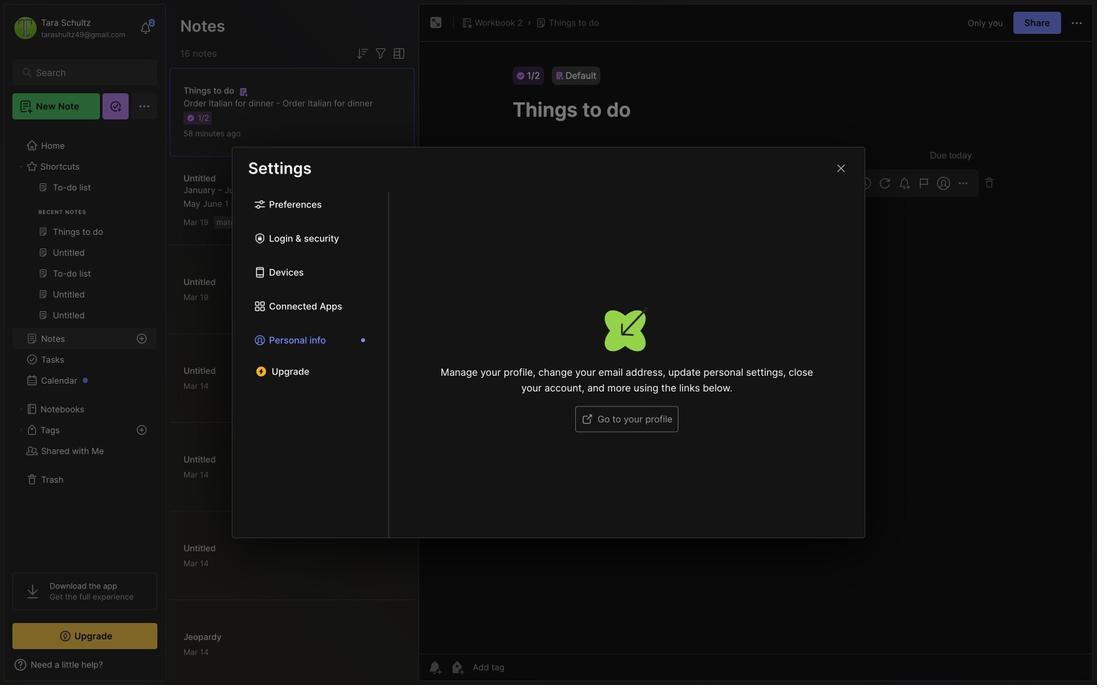 Task type: locate. For each thing, give the bounding box(es) containing it.
tree inside 'main' element
[[5, 127, 165, 562]]

none search field inside 'main' element
[[36, 65, 140, 80]]

note window element
[[419, 4, 1093, 682]]

None search field
[[36, 65, 140, 80]]

tab list
[[232, 192, 389, 538]]

close image
[[833, 161, 849, 176]]

tree
[[5, 127, 165, 562]]

group
[[12, 177, 157, 334]]



Task type: vqa. For each thing, say whether or not it's contained in the screenshot.
Close Icon
yes



Task type: describe. For each thing, give the bounding box(es) containing it.
expand note image
[[428, 15, 444, 31]]

expand tags image
[[17, 426, 25, 434]]

add a reminder image
[[427, 660, 443, 676]]

main element
[[0, 0, 170, 686]]

Search text field
[[36, 67, 140, 79]]

Note Editor text field
[[419, 41, 1092, 654]]

add tag image
[[449, 660, 465, 676]]

expand notebooks image
[[17, 406, 25, 413]]

group inside 'main' element
[[12, 177, 157, 334]]



